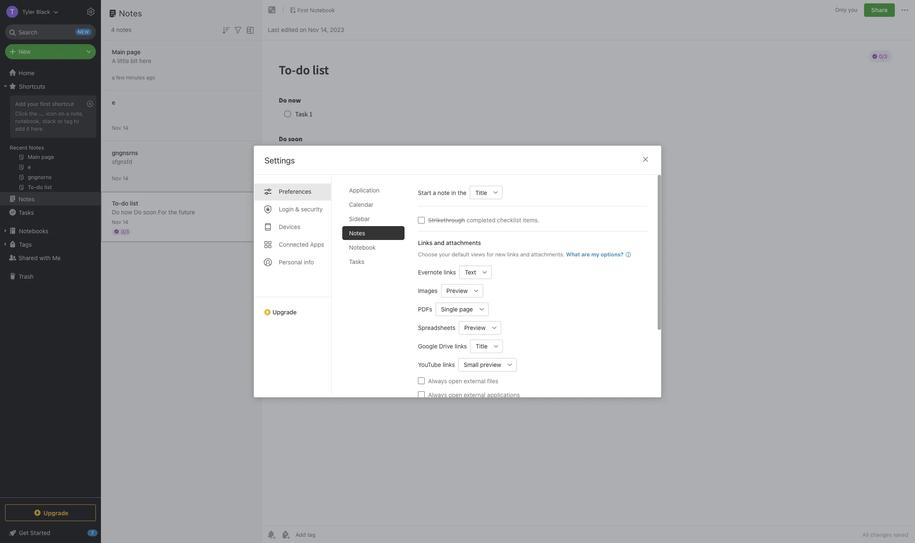 Task type: vqa. For each thing, say whether or not it's contained in the screenshot.
the bottommost Tasks
yes



Task type: describe. For each thing, give the bounding box(es) containing it.
a inside note list element
[[112, 74, 115, 81]]

gngnsrns
[[112, 149, 138, 156]]

open for always open external files
[[449, 377, 462, 385]]

what are my options?
[[566, 251, 624, 258]]

Choose default view option for Spreadsheets field
[[459, 321, 501, 335]]

add a reminder image
[[266, 530, 276, 540]]

few
[[116, 74, 125, 81]]

preview for spreadsheets
[[464, 324, 486, 331]]

here
[[139, 57, 151, 64]]

home link
[[0, 66, 101, 79]]

saved
[[893, 532, 908, 538]]

1 14 from the top
[[123, 125, 128, 131]]

bit
[[131, 57, 138, 64]]

first notebook
[[297, 7, 335, 13]]

title button for google drive links
[[470, 340, 490, 353]]

ago
[[146, 74, 155, 81]]

upgrade button inside 'tab list'
[[254, 297, 331, 319]]

changes
[[870, 532, 892, 538]]

calendar tab
[[342, 198, 405, 212]]

note
[[438, 189, 450, 196]]

4
[[111, 26, 115, 33]]

calendar
[[349, 201, 373, 208]]

nov inside the note window element
[[308, 26, 319, 33]]

links right drive
[[455, 343, 467, 350]]

evernote
[[418, 269, 442, 276]]

notes
[[116, 26, 131, 33]]

preferences
[[279, 188, 311, 195]]

strikethrough completed checklist items.
[[428, 217, 539, 224]]

items.
[[523, 217, 539, 224]]

text
[[465, 269, 476, 276]]

add tag image
[[280, 530, 291, 540]]

notes up the tasks button on the left
[[19, 195, 35, 202]]

for
[[487, 251, 494, 258]]

small preview button
[[458, 358, 503, 372]]

1 horizontal spatial upgrade
[[272, 309, 297, 316]]

notes tab
[[342, 226, 405, 240]]

default
[[452, 251, 469, 258]]

Choose default view option for Evernote links field
[[459, 266, 492, 279]]

personal info
[[279, 259, 314, 266]]

start a note in the
[[418, 189, 466, 196]]

external for applications
[[464, 391, 486, 398]]

expand note image
[[267, 5, 277, 15]]

tab list for start a note in the
[[342, 183, 411, 397]]

group inside tree
[[0, 93, 101, 196]]

links down drive
[[443, 361, 455, 368]]

here.
[[31, 125, 44, 132]]

Search text field
[[11, 24, 90, 40]]

tag
[[64, 118, 72, 124]]

recent
[[10, 144, 27, 151]]

shared
[[19, 254, 38, 261]]

in
[[451, 189, 456, 196]]

shortcuts
[[19, 83, 45, 90]]

2023
[[330, 26, 344, 33]]

0 horizontal spatial and
[[434, 239, 444, 246]]

to-do list
[[112, 200, 138, 207]]

applications
[[487, 391, 520, 398]]

add
[[15, 125, 25, 132]]

drive
[[439, 343, 453, 350]]

a
[[112, 57, 116, 64]]

edited
[[281, 26, 298, 33]]

soon
[[143, 208, 156, 216]]

on inside icon on a note, notebook, stack or tag to add it here.
[[58, 110, 65, 117]]

14,
[[320, 26, 328, 33]]

stack
[[42, 118, 56, 124]]

3 nov 14 from the top
[[112, 219, 128, 225]]

nov down sfgnsfd
[[112, 175, 121, 181]]

e
[[112, 99, 115, 106]]

&
[[295, 206, 299, 213]]

4 notes
[[111, 26, 131, 33]]

tasks inside button
[[19, 209, 34, 216]]

shortcut
[[52, 101, 74, 107]]

links and attachments
[[418, 239, 481, 246]]

title for start a note in the
[[475, 189, 487, 196]]

Choose default view option for YouTube links field
[[458, 358, 517, 372]]

shared with me link
[[0, 251, 101, 265]]

links left text button
[[444, 269, 456, 276]]

small preview
[[464, 361, 501, 368]]

a little bit here
[[112, 57, 151, 64]]

note,
[[71, 110, 84, 117]]

0/3
[[121, 229, 129, 235]]

text button
[[459, 266, 478, 279]]

links
[[418, 239, 433, 246]]

notes inside tab
[[349, 230, 365, 237]]

google drive links
[[418, 343, 467, 350]]

views
[[471, 251, 485, 258]]

you
[[848, 6, 857, 13]]

2 do from the left
[[134, 208, 141, 216]]

Choose default view option for PDFs field
[[436, 303, 488, 316]]

single page button
[[436, 303, 475, 316]]

3 14 from the top
[[123, 219, 128, 225]]

my
[[591, 251, 599, 258]]

first
[[297, 7, 308, 13]]

checklist
[[497, 217, 521, 224]]

tab list for application
[[254, 175, 332, 397]]

expand notebooks image
[[2, 227, 9, 234]]

youtube links
[[418, 361, 455, 368]]

security
[[301, 206, 323, 213]]

Always open external applications checkbox
[[418, 391, 425, 398]]

a inside icon on a note, notebook, stack or tag to add it here.
[[66, 110, 69, 117]]

tags button
[[0, 238, 101, 251]]

evernote links
[[418, 269, 456, 276]]

always open external files
[[428, 377, 498, 385]]

preview button for images
[[441, 284, 470, 298]]

expand tags image
[[2, 241, 9, 248]]

title for google drive links
[[476, 343, 488, 350]]

trash link
[[0, 270, 101, 283]]

application tab
[[342, 183, 405, 197]]

icon
[[46, 110, 57, 117]]



Task type: locate. For each thing, give the bounding box(es) containing it.
a up tag
[[66, 110, 69, 117]]

0 vertical spatial preview button
[[441, 284, 470, 298]]

shortcuts button
[[0, 79, 101, 93]]

1 vertical spatial a
[[66, 110, 69, 117]]

2 external from the top
[[464, 391, 486, 398]]

shared with me
[[19, 254, 61, 261]]

the right in
[[458, 189, 466, 196]]

1 horizontal spatial tasks
[[349, 258, 364, 265]]

open down the always open external files
[[449, 391, 462, 398]]

main
[[112, 48, 125, 55]]

the right for
[[168, 208, 177, 216]]

1 vertical spatial the
[[458, 189, 466, 196]]

notes right 'recent'
[[29, 144, 44, 151]]

14 down sfgnsfd
[[123, 175, 128, 181]]

links right new
[[507, 251, 519, 258]]

title button down 'preview' field
[[470, 340, 490, 353]]

Start a new note in the body or title. field
[[470, 186, 503, 199]]

preview button down single page field
[[459, 321, 488, 335]]

14
[[123, 125, 128, 131], [123, 175, 128, 181], [123, 219, 128, 225]]

preview inside preview field
[[446, 287, 468, 294]]

0 horizontal spatial do
[[112, 208, 119, 216]]

share button
[[864, 3, 895, 17]]

and right 'links'
[[434, 239, 444, 246]]

nov 14 down sfgnsfd
[[112, 175, 128, 181]]

start
[[418, 189, 431, 196]]

0 horizontal spatial tasks
[[19, 209, 34, 216]]

1 vertical spatial title
[[476, 343, 488, 350]]

tree
[[0, 66, 101, 497]]

1 horizontal spatial your
[[439, 251, 450, 258]]

nov up 0/3
[[112, 219, 121, 225]]

on inside the note window element
[[300, 26, 306, 33]]

preview button up single page button on the bottom of the page
[[441, 284, 470, 298]]

notebooks link
[[0, 224, 101, 238]]

notebooks
[[19, 227, 48, 234]]

2 horizontal spatial the
[[458, 189, 466, 196]]

or
[[57, 118, 63, 124]]

preview
[[480, 361, 501, 368]]

and left attachments.
[[520, 251, 530, 258]]

sidebar
[[349, 215, 370, 222]]

notebook tab
[[342, 241, 405, 254]]

1 horizontal spatial do
[[134, 208, 141, 216]]

0 vertical spatial 14
[[123, 125, 128, 131]]

2 open from the top
[[449, 391, 462, 398]]

14 up 0/3
[[123, 219, 128, 225]]

0 vertical spatial tasks
[[19, 209, 34, 216]]

notebook,
[[15, 118, 41, 124]]

attachments
[[446, 239, 481, 246]]

the
[[29, 110, 37, 117], [458, 189, 466, 196], [168, 208, 177, 216]]

notebook inside "button"
[[310, 7, 335, 13]]

do down 'to-'
[[112, 208, 119, 216]]

1 horizontal spatial notebook
[[349, 244, 376, 251]]

personal
[[279, 259, 302, 266]]

login & security
[[279, 206, 323, 213]]

0 vertical spatial a
[[112, 74, 115, 81]]

0 vertical spatial nov 14
[[112, 125, 128, 131]]

nov down e
[[112, 125, 121, 131]]

tasks button
[[0, 206, 101, 219]]

0 vertical spatial on
[[300, 26, 306, 33]]

strikethrough
[[428, 217, 465, 224]]

open up always open external applications
[[449, 377, 462, 385]]

1 horizontal spatial upgrade button
[[254, 297, 331, 319]]

0 vertical spatial upgrade
[[272, 309, 297, 316]]

2 nov 14 from the top
[[112, 175, 128, 181]]

page inside button
[[459, 306, 473, 313]]

tab list containing preferences
[[254, 175, 332, 397]]

always right always open external applications checkbox
[[428, 391, 447, 398]]

notebook inside tab
[[349, 244, 376, 251]]

the inside note list element
[[168, 208, 177, 216]]

minutes
[[126, 74, 145, 81]]

images
[[418, 287, 438, 294]]

trash
[[19, 273, 34, 280]]

recent notes
[[10, 144, 44, 151]]

1 vertical spatial preview
[[464, 324, 486, 331]]

sidebar tab
[[342, 212, 405, 226]]

Choose default view option for Google Drive links field
[[470, 340, 503, 353]]

your for first
[[27, 101, 39, 107]]

preview up choose default view option for google drive links field
[[464, 324, 486, 331]]

apps
[[310, 241, 324, 248]]

page right single
[[459, 306, 473, 313]]

1 horizontal spatial the
[[168, 208, 177, 216]]

tasks tab
[[342, 255, 405, 269]]

list
[[130, 200, 138, 207]]

settings image
[[86, 7, 96, 17]]

14 up gngnsrns at the top of the page
[[123, 125, 128, 131]]

click
[[15, 110, 28, 117]]

page for main page
[[127, 48, 141, 55]]

1 vertical spatial and
[[520, 251, 530, 258]]

the left ...
[[29, 110, 37, 117]]

2 14 from the top
[[123, 175, 128, 181]]

Always open external files checkbox
[[418, 378, 425, 384]]

1 external from the top
[[464, 377, 486, 385]]

completed
[[467, 217, 495, 224]]

do
[[121, 200, 128, 207]]

0 vertical spatial open
[[449, 377, 462, 385]]

to
[[74, 118, 79, 124]]

title right in
[[475, 189, 487, 196]]

single page
[[441, 306, 473, 313]]

1 nov 14 from the top
[[112, 125, 128, 131]]

last
[[268, 26, 279, 33]]

notes down sidebar
[[349, 230, 365, 237]]

1 vertical spatial upgrade
[[43, 509, 68, 517]]

1 vertical spatial title button
[[470, 340, 490, 353]]

files
[[487, 377, 498, 385]]

do now do soon for the future
[[112, 208, 195, 216]]

0 horizontal spatial on
[[58, 110, 65, 117]]

login
[[279, 206, 294, 213]]

future
[[179, 208, 195, 216]]

page
[[127, 48, 141, 55], [459, 306, 473, 313]]

spreadsheets
[[418, 324, 455, 331]]

0 vertical spatial page
[[127, 48, 141, 55]]

1 vertical spatial notebook
[[349, 244, 376, 251]]

single
[[441, 306, 458, 313]]

1 vertical spatial open
[[449, 391, 462, 398]]

0 horizontal spatial your
[[27, 101, 39, 107]]

0 vertical spatial the
[[29, 110, 37, 117]]

1 horizontal spatial page
[[459, 306, 473, 313]]

1 vertical spatial preview button
[[459, 321, 488, 335]]

connected apps
[[279, 241, 324, 248]]

0 vertical spatial preview
[[446, 287, 468, 294]]

the inside group
[[29, 110, 37, 117]]

1 vertical spatial nov 14
[[112, 175, 128, 181]]

title inside field
[[475, 189, 487, 196]]

page up bit
[[127, 48, 141, 55]]

...
[[39, 110, 45, 117]]

1 vertical spatial on
[[58, 110, 65, 117]]

connected
[[279, 241, 309, 248]]

tasks down notebook tab
[[349, 258, 364, 265]]

preview for images
[[446, 287, 468, 294]]

group containing add your first shortcut
[[0, 93, 101, 196]]

1 horizontal spatial tab list
[[342, 183, 411, 397]]

1 vertical spatial your
[[439, 251, 450, 258]]

0 horizontal spatial a
[[66, 110, 69, 117]]

all
[[862, 532, 869, 538]]

0 horizontal spatial notebook
[[310, 7, 335, 13]]

1 vertical spatial page
[[459, 306, 473, 313]]

external for files
[[464, 377, 486, 385]]

your up click the ...
[[27, 101, 39, 107]]

do
[[112, 208, 119, 216], [134, 208, 141, 216]]

1 vertical spatial external
[[464, 391, 486, 398]]

on
[[300, 26, 306, 33], [58, 110, 65, 117]]

tree containing home
[[0, 66, 101, 497]]

note list element
[[101, 0, 261, 543]]

1 vertical spatial 14
[[123, 175, 128, 181]]

0 horizontal spatial tab list
[[254, 175, 332, 397]]

preview button
[[441, 284, 470, 298], [459, 321, 488, 335]]

title button for start a note in the
[[470, 186, 489, 199]]

1 vertical spatial always
[[428, 391, 447, 398]]

only you
[[835, 6, 857, 13]]

always for always open external files
[[428, 377, 447, 385]]

1 horizontal spatial and
[[520, 251, 530, 258]]

do down the list
[[134, 208, 141, 216]]

2 vertical spatial 14
[[123, 219, 128, 225]]

open
[[449, 377, 462, 385], [449, 391, 462, 398]]

notes
[[119, 8, 142, 18], [29, 144, 44, 151], [19, 195, 35, 202], [349, 230, 365, 237]]

title up small preview button
[[476, 343, 488, 350]]

preview up single page on the bottom of page
[[446, 287, 468, 294]]

2 horizontal spatial a
[[433, 189, 436, 196]]

tab list containing application
[[342, 183, 411, 397]]

2 vertical spatial the
[[168, 208, 177, 216]]

1 always from the top
[[428, 377, 447, 385]]

first
[[40, 101, 51, 107]]

1 open from the top
[[449, 377, 462, 385]]

add your first shortcut
[[15, 101, 74, 107]]

Note Editor text field
[[261, 40, 915, 526]]

0 vertical spatial always
[[428, 377, 447, 385]]

on up or
[[58, 110, 65, 117]]

0 horizontal spatial upgrade button
[[5, 505, 96, 521]]

notebook up tasks tab
[[349, 244, 376, 251]]

1 vertical spatial tasks
[[349, 258, 364, 265]]

0 vertical spatial your
[[27, 101, 39, 107]]

0 vertical spatial external
[[464, 377, 486, 385]]

Select909 checkbox
[[418, 217, 425, 224]]

1 vertical spatial upgrade button
[[5, 505, 96, 521]]

only
[[835, 6, 847, 13]]

page inside note list element
[[127, 48, 141, 55]]

None search field
[[11, 24, 90, 40]]

to-
[[112, 200, 121, 207]]

0 horizontal spatial the
[[29, 110, 37, 117]]

notes inside note list element
[[119, 8, 142, 18]]

2 always from the top
[[428, 391, 447, 398]]

your down links and attachments
[[439, 251, 450, 258]]

nov
[[308, 26, 319, 33], [112, 125, 121, 131], [112, 175, 121, 181], [112, 219, 121, 225]]

tasks up notebooks
[[19, 209, 34, 216]]

0 vertical spatial upgrade button
[[254, 297, 331, 319]]

youtube
[[418, 361, 441, 368]]

sfgnsfd
[[112, 158, 132, 165]]

2 vertical spatial nov 14
[[112, 219, 128, 225]]

a left few
[[112, 74, 115, 81]]

title button right in
[[470, 186, 489, 199]]

now
[[121, 208, 132, 216]]

preview inside 'preview' field
[[464, 324, 486, 331]]

nov 14 up 0/3
[[112, 219, 128, 225]]

group
[[0, 93, 101, 196]]

a few minutes ago
[[112, 74, 155, 81]]

click the ...
[[15, 110, 45, 117]]

first notebook button
[[287, 4, 338, 16]]

external up always open external applications
[[464, 377, 486, 385]]

page for single page
[[459, 306, 473, 313]]

a
[[112, 74, 115, 81], [66, 110, 69, 117], [433, 189, 436, 196]]

0 vertical spatial notebook
[[310, 7, 335, 13]]

me
[[52, 254, 61, 261]]

upgrade
[[272, 309, 297, 316], [43, 509, 68, 517]]

main page
[[112, 48, 141, 55]]

your
[[27, 101, 39, 107], [439, 251, 450, 258]]

1 do from the left
[[112, 208, 119, 216]]

links
[[507, 251, 519, 258], [444, 269, 456, 276], [455, 343, 467, 350], [443, 361, 455, 368]]

always right always open external files option
[[428, 377, 447, 385]]

close image
[[640, 154, 651, 164]]

icon on a note, notebook, stack or tag to add it here.
[[15, 110, 84, 132]]

attachments.
[[531, 251, 565, 258]]

nov 14 up gngnsrns at the top of the page
[[112, 125, 128, 131]]

on right edited
[[300, 26, 306, 33]]

tasks
[[19, 209, 34, 216], [349, 258, 364, 265]]

0 horizontal spatial upgrade
[[43, 509, 68, 517]]

note window element
[[261, 0, 915, 543]]

notes link
[[0, 192, 101, 206]]

preview button for spreadsheets
[[459, 321, 488, 335]]

0 vertical spatial and
[[434, 239, 444, 246]]

0 horizontal spatial page
[[127, 48, 141, 55]]

0 vertical spatial title
[[475, 189, 487, 196]]

tasks inside tab
[[349, 258, 364, 265]]

external down the always open external files
[[464, 391, 486, 398]]

always for always open external applications
[[428, 391, 447, 398]]

notebook right first
[[310, 7, 335, 13]]

title inside choose default view option for google drive links field
[[476, 343, 488, 350]]

0 vertical spatial title button
[[470, 186, 489, 199]]

choose your default views for new links and attachments.
[[418, 251, 565, 258]]

2 vertical spatial a
[[433, 189, 436, 196]]

open for always open external applications
[[449, 391, 462, 398]]

choose
[[418, 251, 437, 258]]

tab list
[[254, 175, 332, 397], [342, 183, 411, 397]]

home
[[19, 69, 35, 76]]

notes up notes
[[119, 8, 142, 18]]

a left note
[[433, 189, 436, 196]]

info
[[304, 259, 314, 266]]

Choose default view option for Images field
[[441, 284, 483, 298]]

your for default
[[439, 251, 450, 258]]

1 horizontal spatial on
[[300, 26, 306, 33]]

new
[[495, 251, 506, 258]]

devices
[[279, 223, 300, 230]]

nov left 14,
[[308, 26, 319, 33]]

1 horizontal spatial a
[[112, 74, 115, 81]]

new
[[19, 48, 31, 55]]



